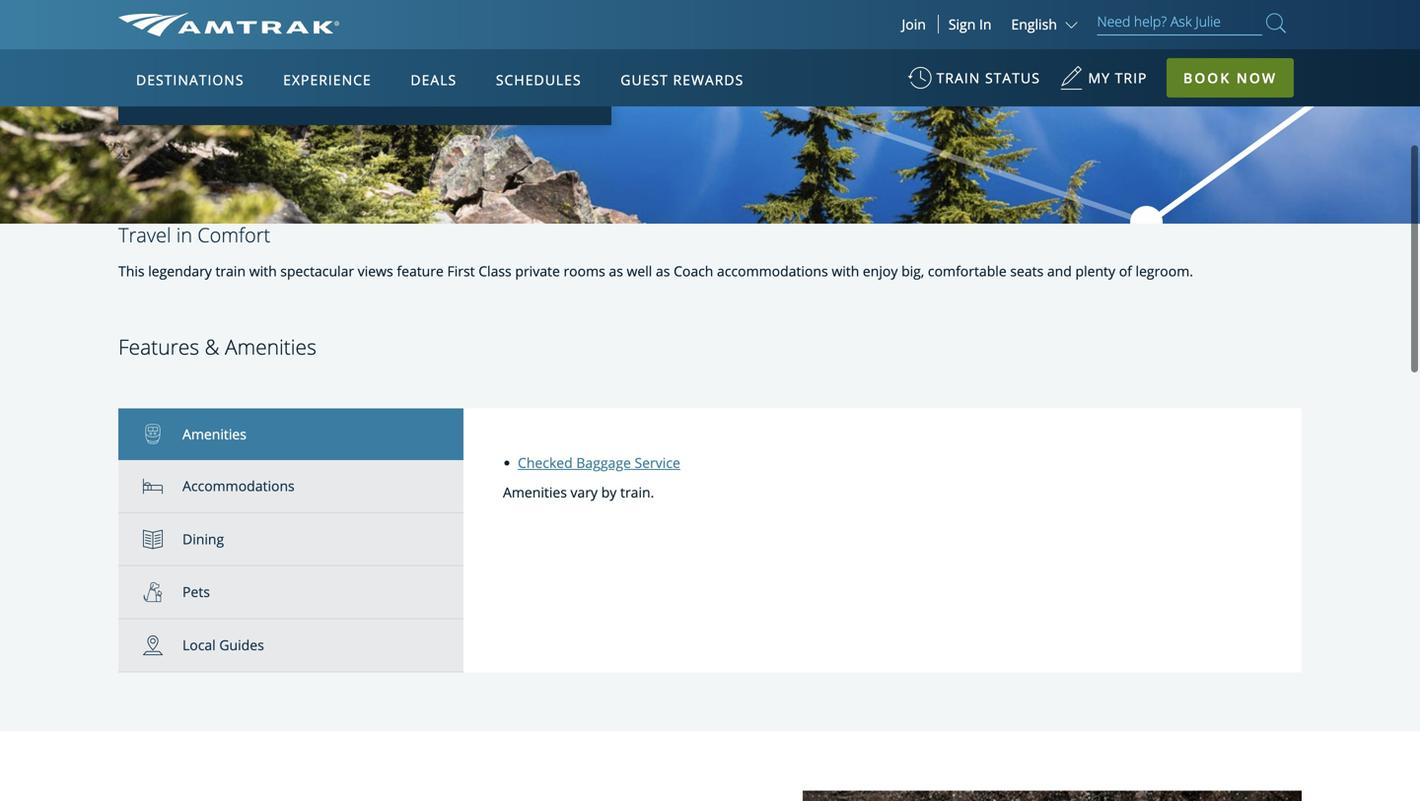 Task type: describe. For each thing, give the bounding box(es) containing it.
pets button
[[118, 567, 464, 620]]

accommodations
[[182, 477, 295, 496]]

rooms
[[564, 262, 605, 281]]

pictoral icon for pets image
[[143, 583, 182, 603]]

map button
[[158, 58, 572, 96]]

views
[[358, 262, 393, 281]]

amenities for amenities
[[182, 425, 247, 444]]

amenities vary by train.
[[503, 483, 654, 502]]

2 as from the left
[[656, 262, 670, 281]]

1 with from the left
[[249, 262, 277, 281]]

pictoral icon for menu image
[[143, 530, 182, 550]]

search icon image
[[1267, 9, 1286, 36]]

legendary
[[148, 262, 212, 281]]

book now button
[[1167, 58, 1294, 98]]

by
[[601, 483, 617, 502]]

guest
[[621, 71, 669, 89]]

schedules
[[496, 71, 582, 89]]

book
[[1184, 69, 1231, 87]]

big,
[[902, 262, 925, 281]]

join button
[[890, 15, 939, 34]]

amenities list item
[[118, 409, 464, 461]]

class
[[479, 262, 512, 281]]

now
[[1237, 69, 1277, 87]]

train
[[937, 69, 981, 87]]

this
[[118, 262, 145, 281]]

train status
[[937, 69, 1041, 87]]

local guides button
[[118, 620, 464, 673]]

checked baggage service link
[[518, 454, 680, 472]]

my trip button
[[1060, 59, 1148, 108]]

2 with from the left
[[832, 262, 859, 281]]

train status link
[[908, 59, 1041, 108]]

travel
[[118, 222, 171, 249]]

Please enter your search item search field
[[1097, 10, 1263, 36]]

guides
[[219, 636, 264, 655]]

features
[[118, 333, 199, 361]]

and
[[1047, 262, 1072, 281]]

train
[[216, 262, 246, 281]]

deals
[[411, 71, 457, 89]]

amenities for amenities vary by train.
[[503, 483, 567, 502]]

trip
[[1115, 69, 1148, 87]]

my trip
[[1089, 69, 1148, 87]]

in
[[176, 222, 192, 249]]

legroom.
[[1136, 262, 1194, 281]]

pets
[[182, 583, 210, 602]]

sign in
[[949, 15, 992, 34]]

first
[[447, 262, 475, 281]]

guest rewards
[[621, 71, 744, 89]]

of
[[1119, 262, 1132, 281]]

sign in button
[[949, 15, 992, 34]]

experience
[[283, 71, 372, 89]]

accommodations button
[[118, 461, 464, 514]]

regions map image
[[192, 165, 665, 441]]

comfort
[[198, 222, 271, 249]]



Task type: locate. For each thing, give the bounding box(es) containing it.
dining
[[182, 530, 224, 549]]

book now
[[1184, 69, 1277, 87]]

local guides
[[182, 636, 264, 655]]

1 as from the left
[[609, 262, 623, 281]]

this legendary train with spectacular views feature first class private rooms as well as coach accommodations with enjoy big, comfortable seats and plenty of legroom.
[[118, 262, 1194, 281]]

map
[[345, 66, 385, 87]]

vary
[[571, 483, 598, 502]]

enjoy
[[863, 262, 898, 281]]

0 horizontal spatial as
[[609, 262, 623, 281]]

pictoral icon for bed image
[[143, 477, 182, 497]]

train.
[[620, 483, 654, 502]]

features & amenities
[[118, 333, 317, 361]]

accommodations
[[717, 262, 828, 281]]

application
[[192, 165, 665, 441]]

experience button
[[275, 52, 380, 108]]

amenities
[[225, 333, 317, 361], [182, 425, 247, 444], [503, 483, 567, 502]]

as
[[609, 262, 623, 281], [656, 262, 670, 281]]

&
[[205, 333, 220, 361]]

checked
[[518, 454, 573, 472]]

sign
[[949, 15, 976, 34]]

2 vertical spatial amenities
[[503, 483, 567, 502]]

1 horizontal spatial as
[[656, 262, 670, 281]]

with right "train"
[[249, 262, 277, 281]]

dining button
[[118, 514, 464, 567]]

guest rewards button
[[613, 52, 752, 108]]

rewards
[[673, 71, 744, 89]]

with left enjoy
[[832, 262, 859, 281]]

as right well
[[656, 262, 670, 281]]

comfortable
[[928, 262, 1007, 281]]

pictoral icon for train image
[[143, 425, 182, 445]]

local
[[182, 636, 216, 655]]

plenty
[[1076, 262, 1116, 281]]

as left well
[[609, 262, 623, 281]]

my
[[1089, 69, 1111, 87]]

english
[[1012, 15, 1057, 34]]

destinations
[[136, 71, 244, 89]]

deals button
[[403, 52, 465, 108]]

banner containing join
[[0, 0, 1420, 456]]

seats
[[1010, 262, 1044, 281]]

banner
[[0, 0, 1420, 456]]

amenities inside amenities button
[[182, 425, 247, 444]]

amenities up the accommodations
[[182, 425, 247, 444]]

destinations button
[[128, 52, 252, 108]]

list containing amenities
[[118, 409, 464, 673]]

join
[[902, 15, 926, 34]]

private
[[515, 262, 560, 281]]

1 horizontal spatial with
[[832, 262, 859, 281]]

amtrak image
[[118, 13, 340, 36]]

coach
[[674, 262, 714, 281]]

in
[[979, 15, 992, 34]]

english button
[[1012, 15, 1083, 34]]

checked baggage service
[[518, 454, 680, 472]]

schedules link
[[488, 49, 590, 107]]

amenities button
[[118, 409, 464, 461]]

amenities down checked
[[503, 483, 567, 502]]

well
[[627, 262, 652, 281]]

pictoral icon for local-guides image
[[143, 636, 182, 656]]

0 horizontal spatial with
[[249, 262, 277, 281]]

status
[[985, 69, 1041, 87]]

list
[[118, 409, 464, 673]]

1 vertical spatial amenities
[[182, 425, 247, 444]]

amenities right &
[[225, 333, 317, 361]]

service
[[635, 454, 680, 472]]

baggage
[[576, 454, 631, 472]]

travel in comfort
[[118, 222, 271, 249]]

with
[[249, 262, 277, 281], [832, 262, 859, 281]]

spectacular
[[280, 262, 354, 281]]

0 vertical spatial amenities
[[225, 333, 317, 361]]

feature
[[397, 262, 444, 281]]



Task type: vqa. For each thing, say whether or not it's contained in the screenshot.
make
no



